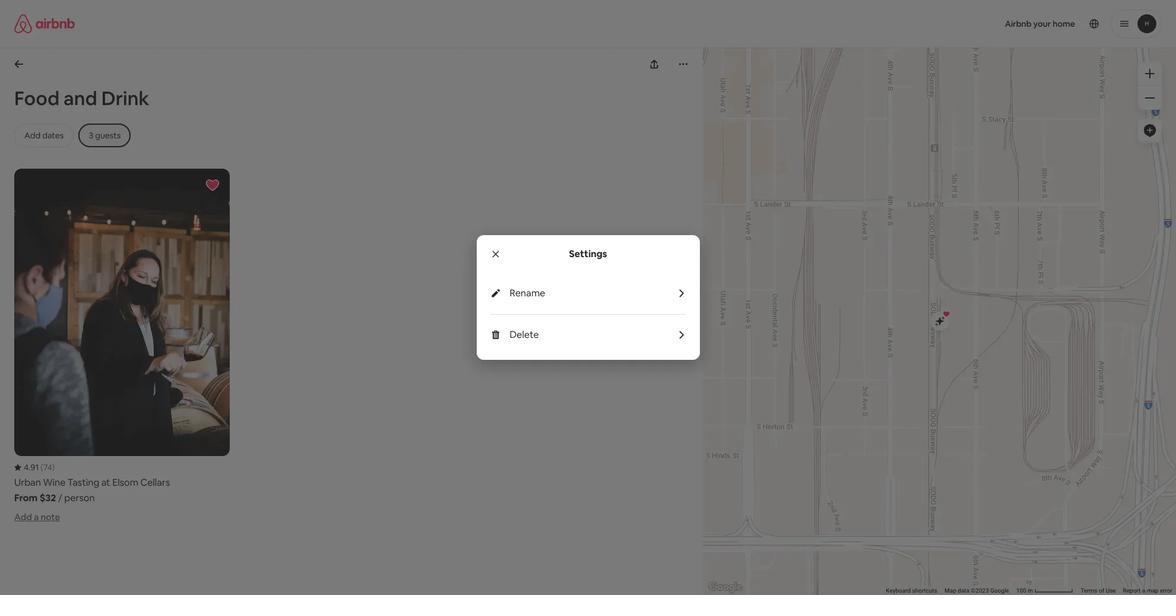 Task type: locate. For each thing, give the bounding box(es) containing it.
settings
[[569, 248, 607, 260]]

a
[[34, 511, 39, 522], [1143, 588, 1146, 594]]

google
[[991, 588, 1010, 594]]

report a map error
[[1124, 588, 1173, 594]]

terms of use link
[[1081, 588, 1116, 594]]

and
[[64, 86, 97, 110]]

keyboard
[[886, 588, 911, 594]]

google map
including 0 saved stays. region
[[636, 35, 1177, 595]]

keyboard shortcuts
[[886, 588, 938, 594]]

0 horizontal spatial a
[[34, 511, 39, 522]]

0 vertical spatial a
[[34, 511, 39, 522]]

1 vertical spatial a
[[1143, 588, 1146, 594]]

note
[[41, 511, 60, 522]]

4.91 ( 74 )
[[24, 462, 55, 473]]

a right "add"
[[34, 511, 39, 522]]

report a map error link
[[1124, 588, 1173, 594]]

add a place to the map image
[[1143, 124, 1158, 138]]

(
[[41, 462, 43, 473]]

delete button
[[510, 328, 686, 341]]

100
[[1017, 588, 1027, 594]]

add a note
[[14, 511, 60, 522]]

from
[[14, 492, 38, 504]]

keyboard shortcuts button
[[886, 587, 938, 595]]

shortcuts
[[913, 588, 938, 594]]

delete
[[510, 328, 539, 341]]

google image
[[706, 580, 745, 595]]

terms of use
[[1081, 588, 1116, 594]]

m
[[1028, 588, 1034, 594]]

a left map in the bottom right of the page
[[1143, 588, 1146, 594]]

add
[[14, 511, 32, 522]]

of
[[1099, 588, 1105, 594]]

map
[[1147, 588, 1159, 594]]

rename
[[510, 287, 546, 300]]

1 horizontal spatial a
[[1143, 588, 1146, 594]]

settings dialog
[[477, 236, 700, 360]]

error
[[1161, 588, 1173, 594]]

)
[[52, 462, 55, 473]]

use
[[1106, 588, 1116, 594]]

©2023
[[971, 588, 989, 594]]

/
[[58, 492, 62, 504]]

add a note button
[[14, 511, 60, 522]]

rating 4.91 out of 5; 74 reviews image
[[14, 462, 55, 473]]

person
[[64, 492, 95, 504]]



Task type: describe. For each thing, give the bounding box(es) containing it.
$32
[[40, 492, 56, 504]]

100 m
[[1017, 588, 1035, 594]]

4.91
[[24, 462, 39, 473]]

data
[[958, 588, 970, 594]]

zoom in image
[[1146, 69, 1155, 78]]

unsave this experience image
[[205, 178, 220, 192]]

rename button
[[510, 287, 686, 300]]

zoom out image
[[1146, 93, 1155, 103]]

map data ©2023 google
[[945, 588, 1010, 594]]

map
[[945, 588, 957, 594]]

a for add
[[34, 511, 39, 522]]

profile element
[[603, 0, 1162, 48]]

food
[[14, 86, 60, 110]]

a for report
[[1143, 588, 1146, 594]]

urban wine tasting at elsom cellars group
[[14, 169, 230, 504]]

from $32 / person
[[14, 492, 95, 504]]

terms
[[1081, 588, 1098, 594]]

food and drink
[[14, 86, 149, 110]]

100 m button
[[1013, 587, 1078, 595]]

drink
[[101, 86, 149, 110]]

74
[[43, 462, 52, 473]]

report
[[1124, 588, 1141, 594]]



Task type: vqa. For each thing, say whether or not it's contained in the screenshot.
recommendations
no



